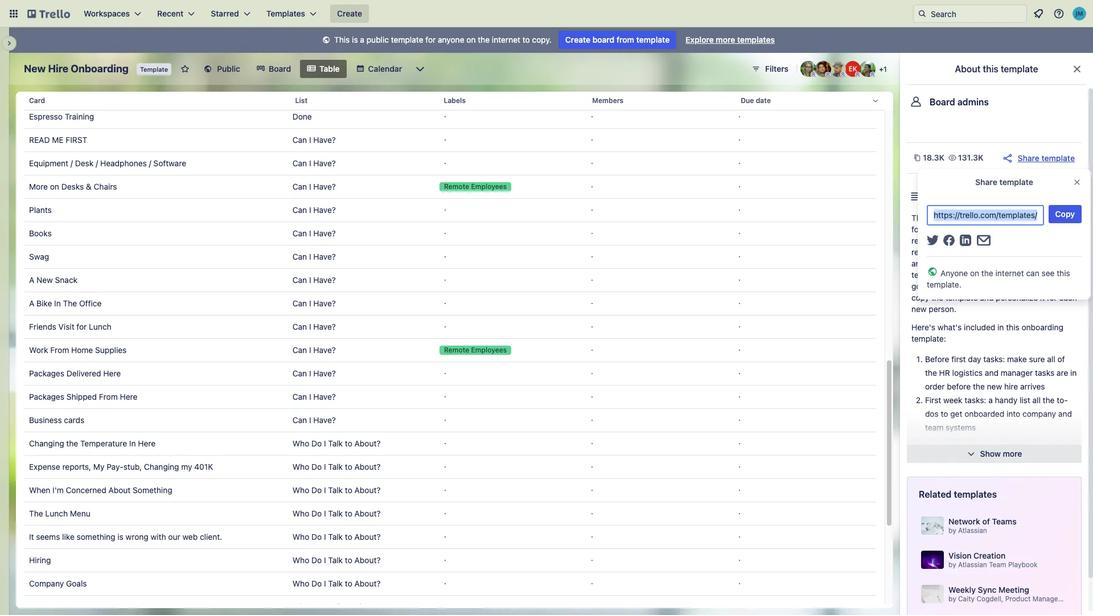 Task type: vqa. For each thing, say whether or not it's contained in the screenshot.
row containing The Lunch Menu
yes



Task type: locate. For each thing, give the bounding box(es) containing it.
19 row from the top
[[24, 502, 877, 526]]

expense
[[29, 462, 60, 472]]

5 row from the top
[[24, 175, 877, 199]]

a up tackle in the right top of the page
[[998, 213, 1002, 223]]

talk for when i'm concerned about something
[[328, 485, 343, 495]]

row containing plants
[[24, 198, 877, 222]]

talk for changing the temperature in here
[[328, 439, 343, 448]]

2 horizontal spatial new
[[987, 382, 1003, 391]]

the left office
[[63, 298, 77, 308]]

2 vertical spatial a
[[989, 395, 993, 405]]

1 remote employees from the top
[[444, 182, 507, 191]]

close popover image
[[1073, 178, 1082, 187]]

this for this is a public template for anyone on the internet to copy.
[[334, 35, 350, 44]]

0 vertical spatial new
[[24, 63, 46, 75]]

13 can i have? from the top
[[293, 415, 336, 425]]

4 have? from the top
[[313, 205, 336, 215]]

packages for packages delivered here
[[29, 369, 64, 378]]

0 vertical spatial packages
[[29, 369, 64, 378]]

1 vertical spatial new
[[36, 275, 53, 285]]

2 can from the top
[[293, 158, 307, 168]]

12 row from the top
[[24, 338, 877, 362]]

get up simply
[[1049, 270, 1061, 280]]

i
[[309, 135, 311, 145], [309, 158, 311, 168], [309, 182, 311, 191], [309, 205, 311, 215], [309, 228, 311, 238], [309, 252, 311, 261], [309, 275, 311, 285], [309, 298, 311, 308], [309, 322, 311, 331], [309, 345, 311, 355], [309, 369, 311, 378], [309, 392, 311, 402], [309, 415, 311, 425], [324, 439, 326, 448], [324, 462, 326, 472], [324, 485, 326, 495], [324, 509, 326, 518], [324, 532, 326, 542], [324, 555, 326, 565], [324, 579, 326, 588], [324, 602, 326, 612]]

is left wrong
[[118, 532, 123, 542]]

who do i talk to about? for the lunch menu
[[293, 509, 381, 518]]

have? for home
[[313, 345, 336, 355]]

12 have? from the top
[[313, 392, 336, 402]]

13 row from the top
[[24, 362, 877, 386]]

0 horizontal spatial get
[[951, 409, 963, 419]]

table containing espresso training
[[16, 87, 894, 615]]

this member is an admin of this workspace. image left "+"
[[870, 72, 875, 77]]

and down tackle in the right top of the page
[[997, 236, 1010, 245]]

1 by from the top
[[949, 526, 957, 535]]

have? for in
[[313, 298, 336, 308]]

of left teams
[[983, 517, 990, 526]]

1 who do i talk to about? from the top
[[293, 439, 381, 448]]

1 remote employees button from the top
[[435, 175, 582, 198]]

2 / from the left
[[96, 158, 98, 168]]

4 talk from the top
[[328, 509, 343, 518]]

equipment / desk / headphones / software link
[[29, 152, 283, 175]]

vision
[[949, 551, 972, 560]]

talk for company goals
[[328, 579, 343, 588]]

1 horizontal spatial the
[[63, 298, 77, 308]]

2 color: green, title: "remote employees" element from the top
[[440, 346, 512, 355]]

new left snack
[[36, 275, 53, 285]]

hire up handy
[[1005, 382, 1019, 391]]

this up admins at the top right
[[983, 64, 999, 74]]

the down when
[[29, 509, 43, 518]]

remote employees button for work from home supplies
[[435, 339, 582, 362]]

1 vertical spatial with
[[151, 532, 166, 542]]

visit
[[58, 322, 74, 331]]

2 do from the top
[[312, 462, 322, 472]]

0 vertical spatial in
[[998, 322, 1004, 332]]

this inside here's what's included in this onboarding template:
[[1007, 322, 1020, 332]]

1 a from the top
[[29, 275, 34, 285]]

1 vertical spatial about
[[109, 485, 131, 495]]

1 horizontal spatial more
[[1003, 449, 1023, 459]]

read
[[29, 135, 50, 145]]

hire up share on linkedin icon
[[964, 224, 978, 234]]

1 vertical spatial create
[[566, 35, 591, 44]]

row containing swag
[[24, 245, 877, 269]]

1 horizontal spatial in
[[129, 439, 136, 448]]

customize views image
[[415, 63, 426, 75]]

lunch down office
[[89, 322, 111, 331]]

all right learn
[[1006, 450, 1014, 460]]

0 horizontal spatial tasks
[[988, 270, 1008, 280]]

on right anyone
[[467, 35, 476, 44]]

star or unstar board image
[[181, 64, 190, 73]]

about inside table
[[109, 485, 131, 495]]

a inside this template provides a centralized space for every new hire to tackle all the job- related logistical items and business requirements to get onboarded. to save time and avoid human error, populate this template with all the tasks needed to get going for your company. from there, simply copy the template and personalize it for each new person.
[[998, 213, 1002, 223]]

get
[[972, 247, 984, 257], [1049, 270, 1061, 280], [951, 409, 963, 419]]

0 vertical spatial with
[[946, 270, 962, 280]]

0 horizontal spatial on
[[50, 182, 59, 191]]

1 about? from the top
[[355, 439, 381, 448]]

2 this member is an admin of this workspace. image from the left
[[841, 72, 846, 77]]

row containing business cards
[[24, 408, 877, 432]]

0 vertical spatial remote employees button
[[435, 175, 582, 198]]

create for create
[[337, 9, 362, 18]]

like
[[62, 532, 75, 542]]

5 do from the top
[[312, 532, 322, 542]]

on inside table
[[50, 182, 59, 191]]

+
[[880, 65, 884, 73]]

1 can from the top
[[293, 135, 307, 145]]

can for first
[[293, 135, 307, 145]]

more inside explore more templates link
[[716, 35, 736, 44]]

10 have? from the top
[[313, 345, 336, 355]]

0 horizontal spatial in
[[998, 322, 1004, 332]]

10 row from the top
[[24, 292, 877, 316]]

1 horizontal spatial internet
[[996, 268, 1024, 278]]

day
[[968, 354, 982, 364]]

more
[[716, 35, 736, 44], [1003, 449, 1023, 459]]

this member is an admin of this workspace. image right "amy freiderson (amyfreiderson)" "icon"
[[826, 72, 831, 77]]

who do i talk to about? for changing the temperature in here
[[293, 439, 381, 448]]

a down swag at the left top of the page
[[29, 275, 34, 285]]

date
[[756, 96, 771, 105]]

1 vertical spatial employees
[[471, 346, 507, 354]]

atlassian inside network of teams by atlassian
[[959, 526, 988, 535]]

andre gorte (andregorte) image
[[816, 61, 832, 77]]

a bike in the office
[[29, 298, 102, 308]]

0 vertical spatial tasks:
[[984, 354, 1006, 364]]

internet inside anyone on the internet can see this template.
[[996, 268, 1024, 278]]

0 horizontal spatial board
[[269, 64, 291, 73]]

1 vertical spatial share
[[976, 177, 998, 187]]

10 can from the top
[[293, 345, 307, 355]]

3 by from the top
[[949, 595, 957, 603]]

1 vertical spatial internet
[[996, 268, 1024, 278]]

new up handy
[[987, 382, 1003, 391]]

before
[[947, 382, 971, 391]]

1 horizontal spatial this member is an admin of this workspace. image
[[841, 72, 846, 77]]

1 do from the top
[[312, 439, 322, 448]]

trello
[[1071, 595, 1089, 603]]

this inside anyone on the internet can see this template.
[[1057, 268, 1071, 278]]

7 who do i talk to about? from the top
[[293, 579, 381, 588]]

lunch down i'm
[[45, 509, 68, 518]]

0 vertical spatial remote employees
[[444, 182, 507, 191]]

this member is an admin of this workspace. image
[[826, 72, 831, 77], [855, 72, 861, 77], [870, 72, 875, 77]]

14 row from the top
[[24, 385, 877, 409]]

1 horizontal spatial hire
[[1005, 382, 1019, 391]]

8 can i have? from the top
[[293, 298, 336, 308]]

1 vertical spatial more
[[1003, 449, 1023, 459]]

packages delivered here link
[[29, 362, 283, 385]]

get down items
[[972, 247, 984, 257]]

4 about? from the top
[[355, 509, 381, 518]]

None field
[[927, 205, 1044, 226]]

6 who do i talk to about? from the top
[[293, 555, 381, 565]]

this member is an admin of this workspace. image right andre gorte (andregorte) image at the right top of the page
[[841, 72, 846, 77]]

can i have? for from
[[293, 392, 336, 402]]

1 vertical spatial of
[[983, 517, 990, 526]]

0 vertical spatial changing
[[29, 439, 64, 448]]

3 do from the top
[[312, 485, 322, 495]]

2 horizontal spatial from
[[1003, 281, 1022, 291]]

row containing the lunch menu
[[24, 502, 877, 526]]

/ right desk
[[96, 158, 98, 168]]

17 row from the top
[[24, 455, 877, 479]]

can for snack
[[293, 275, 307, 285]]

this down to on the top right of the page
[[1033, 259, 1046, 268]]

ellie kulick (elliekulick2) image
[[845, 61, 861, 77]]

3 who do i talk to about? from the top
[[293, 485, 381, 495]]

changing the temperature in here
[[29, 439, 156, 448]]

talk for expense reports, my pay-stub, changing my 401k
[[328, 462, 343, 472]]

7 can from the top
[[293, 275, 307, 285]]

all down centralized
[[1014, 224, 1022, 234]]

0 vertical spatial hire
[[964, 224, 978, 234]]

0 horizontal spatial hire
[[964, 224, 978, 234]]

1 color: green, title: "remote employees" element from the top
[[440, 182, 512, 191]]

this member is an admin of this workspace. image
[[811, 72, 816, 77], [841, 72, 846, 77]]

0 vertical spatial color: green, title: "remote employees" element
[[440, 182, 512, 191]]

0 horizontal spatial a
[[360, 35, 365, 44]]

0 vertical spatial is
[[352, 35, 358, 44]]

have? for here
[[313, 369, 336, 378]]

new inside before first day tasks: make sure all of the hr logistics and manager tasks are in order before the new hire arrives first week tasks: a handy list all the to- dos to get onboarded into company and team systems who's who list: help the newbie orient themselves and learn all about the key people they'll encounter at work
[[987, 382, 1003, 391]]

explore more templates link
[[679, 31, 782, 49]]

due
[[741, 96, 754, 105]]

0 vertical spatial templates
[[738, 35, 775, 44]]

11 can i have? from the top
[[293, 369, 336, 378]]

0 horizontal spatial this
[[334, 35, 350, 44]]

about? for hiring
[[355, 555, 381, 565]]

before
[[926, 354, 950, 364]]

this member is an admin of this workspace. image right chris temperson (christemperson) image
[[855, 72, 861, 77]]

5 about? from the top
[[355, 532, 381, 542]]

1 horizontal spatial of
[[1058, 354, 1065, 364]]

can i have? for desk
[[293, 158, 336, 168]]

1 vertical spatial packages
[[29, 392, 64, 402]]

9 have? from the top
[[313, 322, 336, 331]]

2 about? from the top
[[355, 462, 381, 472]]

for inside table
[[77, 322, 87, 331]]

talk for it seems like something is wrong with our web client.
[[328, 532, 343, 542]]

1 vertical spatial is
[[118, 532, 123, 542]]

this member is an admin of this workspace. image for andre gorte (andregorte) image at the right top of the page
[[826, 72, 831, 77]]

first
[[926, 395, 942, 405]]

3 row from the top
[[24, 128, 877, 152]]

1 vertical spatial by
[[949, 560, 957, 569]]

templates down they'll
[[954, 489, 997, 500]]

who
[[950, 436, 967, 446], [293, 439, 309, 448], [293, 462, 309, 472], [293, 485, 309, 495], [293, 509, 309, 518], [293, 532, 309, 542], [293, 555, 309, 565], [293, 579, 309, 588], [293, 602, 309, 612]]

7 can i have? from the top
[[293, 275, 336, 285]]

plants link
[[29, 199, 283, 222]]

2 vertical spatial by
[[949, 595, 957, 603]]

9 can i have? from the top
[[293, 322, 336, 331]]

weekly
[[949, 585, 976, 595]]

5 who do i talk to about? from the top
[[293, 532, 381, 542]]

6 have? from the top
[[313, 252, 336, 261]]

this inside this template provides a centralized space for every new hire to tackle all the job- related logistical items and business requirements to get onboarded. to save time and avoid human error, populate this template with all the tasks needed to get going for your company. from there, simply copy the template and personalize it for each new person.
[[912, 213, 927, 223]]

packages shipped from here link
[[29, 386, 283, 408]]

new
[[24, 63, 46, 75], [36, 275, 53, 285]]

row containing a bike in the office
[[24, 292, 877, 316]]

row containing hiring
[[24, 548, 877, 572]]

in right the included
[[998, 322, 1004, 332]]

0 vertical spatial the
[[63, 298, 77, 308]]

3 / from the left
[[149, 158, 151, 168]]

0 horizontal spatial create
[[337, 9, 362, 18]]

on up company.
[[971, 268, 980, 278]]

espresso training link
[[29, 105, 283, 128]]

share on linkedin image
[[960, 235, 972, 246]]

your
[[947, 281, 963, 291]]

0 vertical spatial in
[[54, 298, 61, 308]]

a left bike
[[29, 298, 34, 308]]

share on facebook image
[[943, 235, 955, 246]]

atlassian up the vision
[[959, 526, 988, 535]]

and
[[997, 236, 1010, 245], [912, 259, 926, 268], [980, 293, 994, 302], [985, 368, 999, 378], [1059, 409, 1072, 419], [970, 450, 983, 460]]

about? for #notes
[[355, 602, 381, 612]]

board left the table link
[[269, 64, 291, 73]]

get down "week" in the right bottom of the page
[[951, 409, 963, 419]]

remote employees button for more on desks & chairs
[[435, 175, 582, 198]]

logistics
[[953, 368, 983, 378]]

0 vertical spatial new
[[947, 224, 962, 234]]

11 have? from the top
[[313, 369, 336, 378]]

by inside weekly sync meeting by caity cogdell, product manager @ trello
[[949, 595, 957, 603]]

row
[[24, 87, 885, 114], [24, 105, 877, 129], [24, 128, 877, 152], [24, 152, 877, 175], [24, 175, 877, 199], [24, 198, 877, 222], [24, 222, 877, 245], [24, 245, 877, 269], [24, 268, 877, 292], [24, 292, 877, 316], [24, 315, 877, 339], [24, 338, 877, 362], [24, 362, 877, 386], [24, 385, 877, 409], [24, 408, 877, 432], [24, 432, 877, 456], [24, 455, 877, 479], [24, 478, 877, 502], [24, 502, 877, 526], [24, 525, 877, 549], [24, 548, 877, 572], [24, 572, 877, 596], [24, 595, 877, 615]]

the
[[63, 298, 77, 308], [29, 509, 43, 518]]

workspaces
[[84, 9, 130, 18]]

/
[[71, 158, 73, 168], [96, 158, 98, 168], [149, 158, 151, 168]]

who do i talk to about? for when i'm concerned about something
[[293, 485, 381, 495]]

space
[[1047, 213, 1069, 223]]

1 vertical spatial color: green, title: "remote employees" element
[[440, 346, 512, 355]]

4 do from the top
[[312, 509, 322, 518]]

about up admins at the top right
[[955, 64, 981, 74]]

into
[[1007, 409, 1021, 419]]

from
[[617, 35, 635, 44]]

row containing when i'm concerned about something
[[24, 478, 877, 502]]

onboarded
[[965, 409, 1005, 419]]

books
[[29, 228, 52, 238]]

row containing more on desks & chairs
[[24, 175, 877, 199]]

0 horizontal spatial in
[[54, 298, 61, 308]]

1 horizontal spatial share
[[1018, 153, 1040, 163]]

7 row from the top
[[24, 222, 877, 245]]

internet down onboarded.
[[996, 268, 1024, 278]]

5 talk from the top
[[328, 532, 343, 542]]

can for in
[[293, 298, 307, 308]]

all right sure at the right bottom of the page
[[1048, 354, 1056, 364]]

back to home image
[[27, 5, 70, 23]]

4 row from the top
[[24, 152, 877, 175]]

new up logistical
[[947, 224, 962, 234]]

this left onboarding
[[1007, 322, 1020, 332]]

0 vertical spatial remote
[[444, 182, 469, 191]]

with up your
[[946, 270, 962, 280]]

have? for from
[[313, 392, 336, 402]]

2 talk from the top
[[328, 462, 343, 472]]

0 horizontal spatial is
[[118, 532, 123, 542]]

1 can i have? from the top
[[293, 135, 336, 145]]

can for desk
[[293, 158, 307, 168]]

5 have? from the top
[[313, 228, 336, 238]]

business
[[29, 415, 62, 425]]

1 horizontal spatial create
[[566, 35, 591, 44]]

list
[[1020, 395, 1031, 405]]

create inside button
[[337, 9, 362, 18]]

3 have? from the top
[[313, 182, 336, 191]]

can for here
[[293, 369, 307, 378]]

tasks: right day at the bottom right
[[984, 354, 1006, 364]]

changing down business at the bottom left of the page
[[29, 439, 64, 448]]

3 can i have? from the top
[[293, 182, 336, 191]]

1 this member is an admin of this workspace. image from the left
[[811, 72, 816, 77]]

new left hire
[[24, 63, 46, 75]]

6 do from the top
[[312, 555, 322, 565]]

can
[[293, 135, 307, 145], [293, 158, 307, 168], [293, 182, 307, 191], [293, 205, 307, 215], [293, 228, 307, 238], [293, 252, 307, 261], [293, 275, 307, 285], [293, 298, 307, 308], [293, 322, 307, 331], [293, 345, 307, 355], [293, 369, 307, 378], [293, 392, 307, 402], [293, 415, 307, 425]]

in right bike
[[54, 298, 61, 308]]

1 packages from the top
[[29, 369, 64, 378]]

1 atlassian from the top
[[959, 526, 988, 535]]

for up 'related'
[[912, 224, 922, 234]]

2 vertical spatial from
[[99, 392, 118, 402]]

templates
[[266, 9, 305, 18]]

this right sm image
[[334, 35, 350, 44]]

from right work
[[50, 345, 69, 355]]

2 row from the top
[[24, 105, 877, 129]]

16 row from the top
[[24, 432, 877, 456]]

who inside before first day tasks: make sure all of the hr logistics and manager tasks are in order before the new hire arrives first week tasks: a handy list all the to- dos to get onboarded into company and team systems who's who list: help the newbie orient themselves and learn all about the key people they'll encounter at work
[[950, 436, 967, 446]]

1 vertical spatial remote employees
[[444, 346, 507, 354]]

centralized
[[1004, 213, 1045, 223]]

table
[[16, 87, 894, 615]]

1 vertical spatial in
[[1071, 368, 1077, 378]]

can i have? for home
[[293, 345, 336, 355]]

themselves
[[926, 450, 967, 460]]

2 remote employees button from the top
[[435, 339, 582, 362]]

company goals link
[[29, 572, 283, 595]]

of inside network of teams by atlassian
[[983, 517, 990, 526]]

from right shipped
[[99, 392, 118, 402]]

a up the onboarded
[[989, 395, 993, 405]]

something
[[77, 532, 115, 542]]

0 horizontal spatial changing
[[29, 439, 64, 448]]

1 horizontal spatial board
[[930, 97, 956, 107]]

this member is an admin of this workspace. image left chris temperson (christemperson) image
[[811, 72, 816, 77]]

here down packages delivered here link
[[120, 392, 138, 402]]

share template up centralized
[[976, 177, 1034, 187]]

1 horizontal spatial a
[[989, 395, 993, 405]]

2 atlassian from the top
[[959, 560, 988, 569]]

this up every
[[912, 213, 927, 223]]

0 horizontal spatial more
[[716, 35, 736, 44]]

13 can from the top
[[293, 415, 307, 425]]

more inside show more button
[[1003, 449, 1023, 459]]

who for it seems like something is wrong with our web client.
[[293, 532, 309, 542]]

1 vertical spatial changing
[[144, 462, 179, 472]]

1 vertical spatial a
[[29, 298, 34, 308]]

priscilla parjet (priscillaparjet) image
[[860, 61, 876, 77]]

/ left desk
[[71, 158, 73, 168]]

1 this member is an admin of this workspace. image from the left
[[826, 72, 831, 77]]

delivered
[[66, 369, 101, 378]]

of up are
[[1058, 354, 1065, 364]]

by inside network of teams by atlassian
[[949, 526, 957, 535]]

about? for when i'm concerned about something
[[355, 485, 381, 495]]

4 who do i talk to about? from the top
[[293, 509, 381, 518]]

template
[[391, 35, 424, 44], [637, 35, 670, 44], [1001, 64, 1039, 74], [1042, 153, 1075, 163], [1000, 177, 1034, 187], [930, 213, 962, 223], [912, 270, 944, 280], [946, 293, 978, 302]]

2 packages from the top
[[29, 392, 64, 402]]

for right visit
[[77, 322, 87, 331]]

0 vertical spatial tasks
[[988, 270, 1008, 280]]

new down copy
[[912, 304, 927, 314]]

internet left copy.
[[492, 35, 521, 44]]

packages up business at the bottom left of the page
[[29, 392, 64, 402]]

can for for
[[293, 322, 307, 331]]

labels
[[444, 96, 466, 105]]

person.
[[929, 304, 957, 314]]

templates up filters button
[[738, 35, 775, 44]]

1 employees from the top
[[471, 182, 507, 191]]

on right more
[[50, 182, 59, 191]]

list:
[[969, 436, 982, 446]]

3 can from the top
[[293, 182, 307, 191]]

remote employees for more on desks & chairs
[[444, 182, 507, 191]]

by inside vision creation by atlassian team playbook
[[949, 560, 957, 569]]

this up simply
[[1057, 268, 1071, 278]]

+ 1
[[880, 65, 887, 73]]

2 a from the top
[[29, 298, 34, 308]]

1 remote from the top
[[444, 182, 469, 191]]

2 who do i talk to about? from the top
[[293, 462, 381, 472]]

1 horizontal spatial in
[[1071, 368, 1077, 378]]

1 talk from the top
[[328, 439, 343, 448]]

1 vertical spatial a
[[998, 213, 1002, 223]]

lunch
[[89, 322, 111, 331], [45, 509, 68, 518]]

0 horizontal spatial lunch
[[45, 509, 68, 518]]

tasks:
[[984, 354, 1006, 364], [965, 395, 987, 405]]

0 vertical spatial from
[[1003, 281, 1022, 291]]

logistical
[[940, 236, 972, 245]]

1 horizontal spatial this member is an admin of this workspace. image
[[855, 72, 861, 77]]

with left 'our'
[[151, 532, 166, 542]]

on inside anyone on the internet can see this template.
[[971, 268, 980, 278]]

2 can i have? from the top
[[293, 158, 336, 168]]

week
[[944, 395, 963, 405]]

8 about? from the top
[[355, 602, 381, 612]]

2 by from the top
[[949, 560, 957, 569]]

tasks down error,
[[988, 270, 1008, 280]]

0 vertical spatial about
[[955, 64, 981, 74]]

with inside this template provides a centralized space for every new hire to tackle all the job- related logistical items and business requirements to get onboarded. to save time and avoid human error, populate this template with all the tasks needed to get going for your company. from there, simply copy the template and personalize it for each new person.
[[946, 270, 962, 280]]

changing
[[29, 439, 64, 448], [144, 462, 179, 472]]

0 horizontal spatial this member is an admin of this workspace. image
[[826, 72, 831, 77]]

onboarding
[[71, 63, 129, 75]]

tasks down sure at the right bottom of the page
[[1036, 368, 1055, 378]]

tasks
[[988, 270, 1008, 280], [1036, 368, 1055, 378]]

0 horizontal spatial internet
[[492, 35, 521, 44]]

by up the weekly
[[949, 560, 957, 569]]

0 vertical spatial this
[[334, 35, 350, 44]]

filters
[[766, 64, 789, 73]]

remote employees button
[[435, 175, 582, 198], [435, 339, 582, 362]]

11 can from the top
[[293, 369, 307, 378]]

1 horizontal spatial /
[[96, 158, 98, 168]]

by for weekly sync meeting
[[949, 595, 957, 603]]

color: green, title: "remote employees" element for more on desks & chairs
[[440, 182, 512, 191]]

8 do from the top
[[312, 602, 322, 612]]

share
[[1018, 153, 1040, 163], [976, 177, 998, 187]]

1 vertical spatial on
[[50, 182, 59, 191]]

row containing packages delivered here
[[24, 362, 877, 386]]

1 horizontal spatial lunch
[[89, 322, 111, 331]]

18 row from the top
[[24, 478, 877, 502]]

who's
[[926, 436, 948, 446]]

1 vertical spatial get
[[1049, 270, 1061, 280]]

8 can from the top
[[293, 298, 307, 308]]

shipped
[[66, 392, 97, 402]]

do for company goals
[[312, 579, 322, 588]]

the inside anyone on the internet can see this template.
[[982, 268, 994, 278]]

tasks: up the onboarded
[[965, 395, 987, 405]]

color: green, title: "remote employees" element
[[440, 182, 512, 191], [440, 346, 512, 355]]

from inside this template provides a centralized space for every new hire to tackle all the job- related logistical items and business requirements to get onboarded. to save time and avoid human error, populate this template with all the tasks needed to get going for your company. from there, simply copy the template and personalize it for each new person.
[[1003, 281, 1022, 291]]

0 horizontal spatial about
[[109, 485, 131, 495]]

by left 'caity' at the right bottom of the page
[[949, 595, 957, 603]]

have? for for
[[313, 322, 336, 331]]

0 vertical spatial by
[[949, 526, 957, 535]]

the lunch menu link
[[29, 502, 283, 525]]

a for a new snack
[[29, 275, 34, 285]]

in up stub,
[[129, 439, 136, 448]]

2 horizontal spatial on
[[971, 268, 980, 278]]

can i have? for here
[[293, 369, 336, 378]]

packages down work
[[29, 369, 64, 378]]

1 horizontal spatial on
[[467, 35, 476, 44]]

from up personalize
[[1003, 281, 1022, 291]]

board left admins at the top right
[[930, 97, 956, 107]]

0 vertical spatial of
[[1058, 354, 1065, 364]]

template.
[[927, 280, 962, 289]]

board
[[593, 35, 615, 44]]

get inside before first day tasks: make sure all of the hr logistics and manager tasks are in order before the new hire arrives first week tasks: a handy list all the to- dos to get onboarded into company and team systems who's who list: help the newbie orient themselves and learn all about the key people they'll encounter at work
[[951, 409, 963, 419]]

who for changing the temperature in here
[[293, 439, 309, 448]]

by up the vision
[[949, 526, 957, 535]]

for left anyone
[[426, 35, 436, 44]]

who do i talk to about? for it seems like something is wrong with our web client.
[[293, 532, 381, 542]]

members
[[593, 96, 624, 105]]

is left public
[[352, 35, 358, 44]]

2 employees from the top
[[471, 346, 507, 354]]

23 row from the top
[[24, 595, 877, 615]]

pay-
[[107, 462, 123, 472]]

4 can from the top
[[293, 205, 307, 215]]

from
[[1003, 281, 1022, 291], [50, 345, 69, 355], [99, 392, 118, 402]]

card button
[[24, 87, 291, 114]]

who do i talk to about? for #notes
[[293, 602, 381, 612]]

0 vertical spatial share template
[[1018, 153, 1075, 163]]

more right explore
[[716, 35, 736, 44]]

a left public
[[360, 35, 365, 44]]

concerned
[[66, 485, 106, 495]]

company.
[[965, 281, 1001, 291]]

have? for first
[[313, 135, 336, 145]]

row containing card
[[24, 87, 885, 114]]

changing down changing the temperature in here link
[[144, 462, 179, 472]]

me
[[52, 135, 64, 145]]

7 about? from the top
[[355, 579, 381, 588]]

1 vertical spatial share template
[[976, 177, 1034, 187]]

3 this member is an admin of this workspace. image from the left
[[870, 72, 875, 77]]

by
[[949, 526, 957, 535], [949, 560, 957, 569], [949, 595, 957, 603]]

this member is an admin of this workspace. image for ellie kulick (elliekulick2) icon at the right top of page
[[855, 72, 861, 77]]

3 about? from the top
[[355, 485, 381, 495]]

9 can from the top
[[293, 322, 307, 331]]

6 row from the top
[[24, 198, 877, 222]]

/ left software
[[149, 158, 151, 168]]

1 horizontal spatial with
[[946, 270, 962, 280]]

here down business cards link on the left bottom of the page
[[138, 439, 156, 448]]

1 horizontal spatial is
[[352, 35, 358, 44]]

6 about? from the top
[[355, 555, 381, 565]]

here
[[103, 369, 121, 378], [120, 392, 138, 402], [138, 439, 156, 448]]

hire inside this template provides a centralized space for every new hire to tackle all the job- related logistical items and business requirements to get onboarded. to save time and avoid human error, populate this template with all the tasks needed to get going for your company. from there, simply copy the template and personalize it for each new person.
[[964, 224, 978, 234]]

by for network of teams
[[949, 526, 957, 535]]

7 talk from the top
[[328, 579, 343, 588]]

7 have? from the top
[[313, 275, 336, 285]]

about down expense reports, my pay-stub, changing my 401k
[[109, 485, 131, 495]]

this inside this template provides a centralized space for every new hire to tackle all the job- related logistical items and business requirements to get onboarded. to save time and avoid human error, populate this template with all the tasks needed to get going for your company. from there, simply copy the template and personalize it for each new person.
[[1033, 259, 1046, 268]]

6 talk from the top
[[328, 555, 343, 565]]

time
[[1061, 247, 1077, 257]]

remote for work from home supplies
[[444, 346, 469, 354]]

2 remote employees from the top
[[444, 346, 507, 354]]

in right are
[[1071, 368, 1077, 378]]

to
[[1031, 247, 1039, 257]]

to
[[523, 35, 530, 44], [980, 224, 987, 234], [963, 247, 970, 257], [1040, 270, 1047, 280], [941, 409, 949, 419], [345, 439, 352, 448], [345, 462, 352, 472], [345, 485, 352, 495], [345, 509, 352, 518], [345, 532, 352, 542], [345, 555, 352, 565], [345, 579, 352, 588], [345, 602, 352, 612]]

what's
[[938, 322, 962, 332]]

remote employees for work from home supplies
[[444, 346, 507, 354]]

8 row from the top
[[24, 245, 877, 269]]

0 vertical spatial lunch
[[89, 322, 111, 331]]

0 vertical spatial more
[[716, 35, 736, 44]]

swag
[[29, 252, 49, 261]]

1 horizontal spatial this
[[912, 213, 927, 223]]

jeremy miller (jeremymiller198) image
[[1073, 7, 1087, 21]]

Search field
[[927, 5, 1027, 22]]

chris temperson (christemperson) image
[[830, 61, 846, 77]]

color: green, title: "remote employees" element for work from home supplies
[[440, 346, 512, 355]]

share template up the close popover icon
[[1018, 153, 1075, 163]]

can
[[1027, 268, 1040, 278]]

seems
[[36, 532, 60, 542]]

0 horizontal spatial the
[[29, 509, 43, 518]]

atlassian left team at the right bottom
[[959, 560, 988, 569]]

more up at
[[1003, 449, 1023, 459]]

1 row from the top
[[24, 87, 885, 114]]

9 row from the top
[[24, 268, 877, 292]]

office
[[79, 298, 102, 308]]

can i have? for desks
[[293, 182, 336, 191]]

search image
[[918, 9, 927, 18]]

here down supplies
[[103, 369, 121, 378]]

1 vertical spatial from
[[50, 345, 69, 355]]



Task type: describe. For each thing, give the bounding box(es) containing it.
every
[[924, 224, 944, 234]]

starred button
[[204, 5, 257, 23]]

@
[[1063, 595, 1069, 603]]

on for anyone on the internet can see this template.
[[971, 268, 980, 278]]

stub,
[[123, 462, 142, 472]]

row containing read me first
[[24, 128, 877, 152]]

save
[[1042, 247, 1058, 257]]

this member is an admin of this workspace. image for priscilla parjet (priscillaparjet) image
[[870, 72, 875, 77]]

create button
[[330, 5, 369, 23]]

avoid
[[928, 259, 947, 268]]

and right logistics
[[985, 368, 999, 378]]

board for board
[[269, 64, 291, 73]]

desk
[[75, 158, 94, 168]]

template:
[[912, 334, 946, 343]]

each
[[1060, 293, 1078, 302]]

hire
[[48, 63, 68, 75]]

1 horizontal spatial changing
[[144, 462, 179, 472]]

public button
[[197, 60, 247, 78]]

do for #notes
[[312, 602, 322, 612]]

who for expense reports, my pay-stub, changing my 401k
[[293, 462, 309, 472]]

onboarding
[[1022, 322, 1064, 332]]

this member is an admin of this workspace. image for "amy freiderson (amyfreiderson)" "icon"
[[811, 72, 816, 77]]

copy
[[912, 293, 930, 302]]

row containing friends visit for lunch
[[24, 315, 877, 339]]

row containing work from home supplies
[[24, 338, 877, 362]]

cards
[[64, 415, 84, 425]]

new inside board name text field
[[24, 63, 46, 75]]

6 can i have? from the top
[[293, 252, 336, 261]]

in inside before first day tasks: make sure all of the hr logistics and manager tasks are in order before the new hire arrives first week tasks: a handy list all the to- dos to get onboarded into company and team systems who's who list: help the newbie orient themselves and learn all about the key people they'll encounter at work
[[1071, 368, 1077, 378]]

1 vertical spatial here
[[120, 392, 138, 402]]

product
[[1006, 595, 1031, 603]]

a inside before first day tasks: make sure all of the hr logistics and manager tasks are in order before the new hire arrives first week tasks: a handy list all the to- dos to get onboarded into company and team systems who's who list: help the newbie orient themselves and learn all about the key people they'll encounter at work
[[989, 395, 993, 405]]

Board name text field
[[18, 60, 134, 78]]

can i have? for snack
[[293, 275, 336, 285]]

populate
[[998, 259, 1031, 268]]

can for desks
[[293, 182, 307, 191]]

when i'm concerned about something link
[[29, 479, 283, 502]]

company goals
[[29, 579, 87, 588]]

when i'm concerned about something
[[29, 485, 172, 495]]

tasks inside this template provides a centralized space for every new hire to tackle all the job- related logistical items and business requirements to get onboarded. to save time and avoid human error, populate this template with all the tasks needed to get going for your company. from there, simply copy the template and personalize it for each new person.
[[988, 270, 1008, 280]]

talk for hiring
[[328, 555, 343, 565]]

the inside table
[[66, 439, 78, 448]]

0 horizontal spatial templates
[[738, 35, 775, 44]]

onboarded.
[[986, 247, 1028, 257]]

recent
[[157, 9, 184, 18]]

all right "list"
[[1033, 395, 1041, 405]]

this for this template provides a centralized space for every new hire to tackle all the job- related logistical items and business requirements to get onboarded. to save time and avoid human error, populate this template with all the tasks needed to get going for your company. from there, simply copy the template and personalize it for each new person.
[[912, 213, 927, 223]]

and left avoid
[[912, 259, 926, 268]]

for right it
[[1047, 293, 1058, 302]]

our
[[168, 532, 180, 542]]

read me first link
[[29, 129, 283, 152]]

who for the lunch menu
[[293, 509, 309, 518]]

remote for more on desks & chairs
[[444, 182, 469, 191]]

about? for the lunch menu
[[355, 509, 381, 518]]

hiring
[[29, 555, 51, 565]]

calendar
[[368, 64, 402, 73]]

about? for expense reports, my pay-stub, changing my 401k
[[355, 462, 381, 472]]

a new snack link
[[29, 269, 283, 292]]

create board from template
[[566, 35, 670, 44]]

this member is an admin of this workspace. image for chris temperson (christemperson) image
[[841, 72, 846, 77]]

new hire onboarding
[[24, 63, 129, 75]]

1 vertical spatial templates
[[954, 489, 997, 500]]

public
[[367, 35, 389, 44]]

who for when i'm concerned about something
[[293, 485, 309, 495]]

arrives
[[1021, 382, 1046, 391]]

who do i talk to about? for hiring
[[293, 555, 381, 565]]

sm image
[[321, 35, 332, 46]]

row containing #notes
[[24, 595, 877, 615]]

can for home
[[293, 345, 307, 355]]

first
[[952, 354, 966, 364]]

row containing it seems like something is wrong with our web client.
[[24, 525, 877, 549]]

see
[[1042, 268, 1055, 278]]

key
[[1054, 450, 1066, 460]]

all down human
[[964, 270, 972, 280]]

a new snack
[[29, 275, 78, 285]]

2 horizontal spatial get
[[1049, 270, 1061, 280]]

explore more templates
[[686, 35, 775, 44]]

templates button
[[260, 5, 324, 23]]

tasks inside before first day tasks: make sure all of the hr logistics and manager tasks are in order before the new hire arrives first week tasks: a handy list all the to- dos to get onboarded into company and team systems who's who list: help the newbie orient themselves and learn all about the key people they'll encounter at work
[[1036, 368, 1055, 378]]

18.3k
[[923, 153, 945, 162]]

do for hiring
[[312, 555, 322, 565]]

can i have? for for
[[293, 322, 336, 331]]

employees for more on desks & chairs
[[471, 182, 507, 191]]

about
[[1016, 450, 1037, 460]]

0 horizontal spatial share
[[976, 177, 998, 187]]

row containing a new snack
[[24, 268, 877, 292]]

my
[[93, 462, 104, 472]]

expense reports, my pay-stub, changing my 401k link
[[29, 456, 283, 478]]

who for company goals
[[293, 579, 309, 588]]

talk for #notes
[[328, 602, 343, 612]]

company
[[1023, 409, 1057, 419]]

job-
[[1038, 224, 1053, 234]]

are
[[1057, 368, 1069, 378]]

and down company.
[[980, 293, 994, 302]]

business cards
[[29, 415, 84, 425]]

and down to-
[[1059, 409, 1072, 419]]

members button
[[588, 87, 737, 114]]

email image
[[977, 235, 991, 246]]

packages for packages shipped from here
[[29, 392, 64, 402]]

do for expense reports, my pay-stub, changing my 401k
[[312, 462, 322, 472]]

who for hiring
[[293, 555, 309, 565]]

about this template
[[955, 64, 1039, 74]]

do for it seems like something is wrong with our web client.
[[312, 532, 322, 542]]

simply
[[1047, 281, 1071, 291]]

share inside button
[[1018, 153, 1040, 163]]

and down "list:"
[[970, 450, 983, 460]]

anyone
[[941, 268, 968, 278]]

1 vertical spatial lunch
[[45, 509, 68, 518]]

about? for it seems like something is wrong with our web client.
[[355, 532, 381, 542]]

order
[[926, 382, 945, 391]]

can i have? for first
[[293, 135, 336, 145]]

more for explore
[[716, 35, 736, 44]]

row containing company goals
[[24, 572, 877, 596]]

row containing packages shipped from here
[[24, 385, 877, 409]]

filters button
[[748, 60, 792, 78]]

#notes link
[[29, 596, 283, 615]]

menu
[[70, 509, 90, 518]]

do for when i'm concerned about something
[[312, 485, 322, 495]]

row containing equipment / desk / headphones / software
[[24, 152, 877, 175]]

for left your
[[935, 281, 945, 291]]

row containing expense reports, my pay-stub, changing my 401k
[[24, 455, 877, 479]]

create for create board from template
[[566, 35, 591, 44]]

board for board admins
[[930, 97, 956, 107]]

template inside button
[[1042, 153, 1075, 163]]

who do i talk to about? for expense reports, my pay-stub, changing my 401k
[[293, 462, 381, 472]]

0 horizontal spatial from
[[50, 345, 69, 355]]

it
[[29, 532, 34, 542]]

1 / from the left
[[71, 158, 73, 168]]

more
[[29, 182, 48, 191]]

friends visit for lunch
[[29, 322, 111, 331]]

share template inside the share template button
[[1018, 153, 1075, 163]]

2 vertical spatial here
[[138, 439, 156, 448]]

about? for changing the temperature in here
[[355, 439, 381, 448]]

at
[[1017, 464, 1024, 473]]

share on twitter image
[[927, 235, 939, 245]]

primary element
[[0, 0, 1094, 27]]

equipment
[[29, 158, 68, 168]]

on for more on desks & chairs
[[50, 182, 59, 191]]

to inside before first day tasks: make sure all of the hr logistics and manager tasks are in order before the new hire arrives first week tasks: a handy list all the to- dos to get onboarded into company and team systems who's who list: help the newbie orient themselves and learn all about the key people they'll encounter at work
[[941, 409, 949, 419]]

0 vertical spatial on
[[467, 35, 476, 44]]

have? for desk
[[313, 158, 336, 168]]

0 notifications image
[[1032, 7, 1046, 21]]

equipment / desk / headphones / software
[[29, 158, 186, 168]]

temperature
[[80, 439, 127, 448]]

dos
[[926, 409, 939, 419]]

table link
[[300, 60, 347, 78]]

row containing changing the temperature in here
[[24, 432, 877, 456]]

about? for company goals
[[355, 579, 381, 588]]

0 vertical spatial internet
[[492, 35, 521, 44]]

1 vertical spatial new
[[912, 304, 927, 314]]

help
[[985, 436, 1000, 446]]

a for a bike in the office
[[29, 298, 34, 308]]

atlassian inside vision creation by atlassian team playbook
[[959, 560, 988, 569]]

sure
[[1030, 354, 1045, 364]]

more for show
[[1003, 449, 1023, 459]]

have? for desks
[[313, 182, 336, 191]]

show
[[981, 449, 1001, 459]]

have? for snack
[[313, 275, 336, 285]]

4 can i have? from the top
[[293, 205, 336, 215]]

1 horizontal spatial about
[[955, 64, 981, 74]]

5 can from the top
[[293, 228, 307, 238]]

newbie
[[1017, 436, 1043, 446]]

401k
[[194, 462, 213, 472]]

amy freiderson (amyfreiderson) image
[[801, 61, 817, 77]]

talk for the lunch menu
[[328, 509, 343, 518]]

items
[[974, 236, 994, 245]]

workspaces button
[[77, 5, 148, 23]]

hire inside before first day tasks: make sure all of the hr logistics and manager tasks are in order before the new hire arrives first week tasks: a handy list all the to- dos to get onboarded into company and team systems who's who list: help the newbie orient themselves and learn all about the key people they'll encounter at work
[[1005, 382, 1019, 391]]

before first day tasks: make sure all of the hr logistics and manager tasks are in order before the new hire arrives first week tasks: a handy list all the to- dos to get onboarded into company and team systems who's who list: help the newbie orient themselves and learn all about the key people they'll encounter at work
[[926, 354, 1077, 473]]

manager
[[1001, 368, 1033, 378]]

packages shipped from here
[[29, 392, 138, 402]]

who for #notes
[[293, 602, 309, 612]]

can i have? for in
[[293, 298, 336, 308]]

employees for work from home supplies
[[471, 346, 507, 354]]

1 vertical spatial tasks:
[[965, 395, 987, 405]]

do for changing the temperature in here
[[312, 439, 322, 448]]

provides
[[964, 213, 996, 223]]

can for from
[[293, 392, 307, 402]]

labels button
[[439, 87, 588, 114]]

in inside here's what's included in this onboarding template:
[[998, 322, 1004, 332]]

open information menu image
[[1054, 8, 1065, 19]]

playbook
[[1009, 560, 1038, 569]]

6 can from the top
[[293, 252, 307, 261]]

1 vertical spatial in
[[129, 439, 136, 448]]

teams
[[993, 517, 1017, 526]]

admins
[[958, 97, 989, 107]]

13 have? from the top
[[313, 415, 336, 425]]

desks
[[61, 182, 84, 191]]

people
[[926, 464, 951, 473]]

show more
[[981, 449, 1023, 459]]

0 vertical spatial a
[[360, 35, 365, 44]]

1
[[884, 65, 887, 73]]

5 can i have? from the top
[[293, 228, 336, 238]]

card
[[29, 96, 45, 105]]

with inside table
[[151, 532, 166, 542]]

plants
[[29, 205, 52, 215]]

chairs
[[94, 182, 117, 191]]

0 vertical spatial here
[[103, 369, 121, 378]]

of inside before first day tasks: make sure all of the hr logistics and manager tasks are in order before the new hire arrives first week tasks: a handy list all the to- dos to get onboarded into company and team systems who's who list: help the newbie orient themselves and learn all about the key people they'll encounter at work
[[1058, 354, 1065, 364]]

row containing espresso training
[[24, 105, 877, 129]]

1 horizontal spatial from
[[99, 392, 118, 402]]

new inside table
[[36, 275, 53, 285]]

do for the lunch menu
[[312, 509, 322, 518]]

row containing books
[[24, 222, 877, 245]]

web
[[183, 532, 198, 542]]

share template button
[[1002, 152, 1075, 164]]

0 vertical spatial get
[[972, 247, 984, 257]]

who do i talk to about? for company goals
[[293, 579, 381, 588]]

is inside table
[[118, 532, 123, 542]]

1 vertical spatial the
[[29, 509, 43, 518]]

make
[[1008, 354, 1027, 364]]



